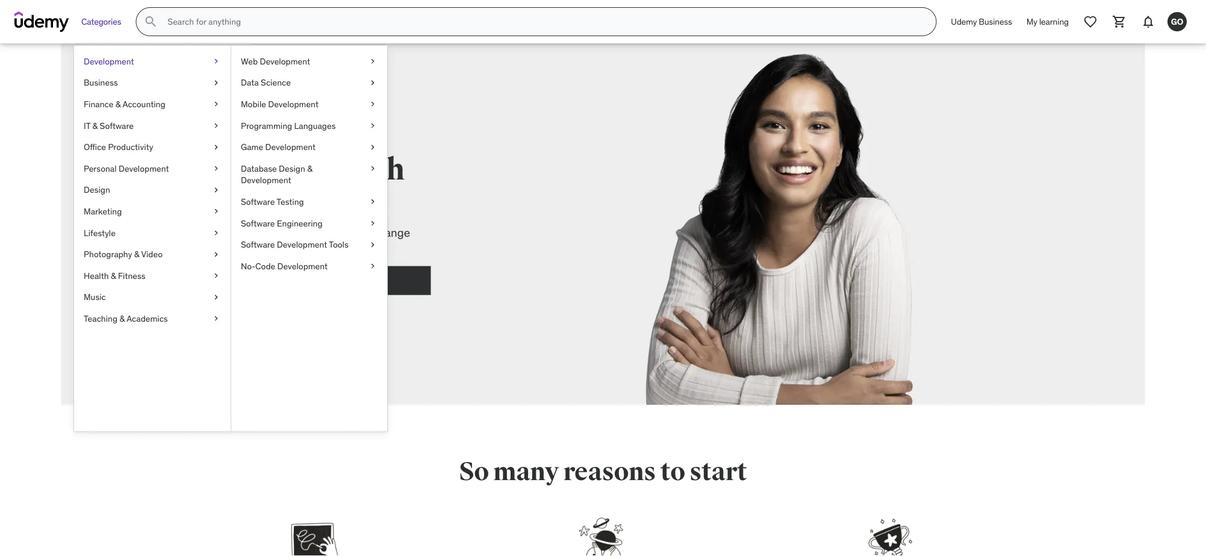 Task type: vqa. For each thing, say whether or not it's contained in the screenshot.
IT Certifications
no



Task type: locate. For each thing, give the bounding box(es) containing it.
xsmall image inside mobile development link
[[368, 98, 378, 110]]

development up programming languages
[[268, 99, 319, 109]]

business
[[979, 16, 1013, 27], [84, 77, 118, 88]]

design inside 'database design & development'
[[279, 163, 305, 174]]

no-
[[241, 261, 255, 271]]

xsmall image for it & software
[[211, 120, 221, 132]]

xsmall image inside development link
[[211, 55, 221, 67]]

& for academics
[[120, 313, 125, 324]]

photography & video
[[84, 249, 163, 260]]

lifestyle
[[84, 227, 116, 238]]

development inside mobile development link
[[268, 99, 319, 109]]

design down personal
[[84, 184, 110, 195]]

&
[[116, 99, 121, 109], [93, 120, 98, 131], [307, 163, 313, 174], [134, 249, 139, 260], [111, 270, 116, 281], [120, 313, 125, 324]]

design down game development
[[279, 163, 305, 174]]

xsmall image
[[211, 55, 221, 67], [211, 77, 221, 89], [368, 77, 378, 89], [211, 98, 221, 110], [368, 98, 378, 110], [368, 120, 378, 132], [211, 141, 221, 153], [211, 163, 221, 174], [211, 184, 221, 196], [211, 206, 221, 217], [368, 217, 378, 229], [211, 227, 221, 239], [368, 239, 378, 251], [211, 248, 221, 260], [211, 270, 221, 282]]

xsmall image for web development
[[368, 55, 378, 67]]

xsmall image inside no-code development link
[[368, 260, 378, 272]]

xsmall image inside the finance & accounting link
[[211, 98, 221, 110]]

business right udemy
[[979, 16, 1013, 27]]

& right teaching
[[120, 313, 125, 324]]

business link
[[74, 72, 231, 94]]

development down engineering
[[277, 239, 327, 250]]

& inside 'database design & development'
[[307, 163, 313, 174]]

xsmall image inside web development link
[[368, 55, 378, 67]]

development inside development link
[[84, 56, 134, 67]]

photography
[[84, 249, 132, 260]]

xsmall image for teaching & academics
[[211, 313, 221, 325]]

data
[[241, 77, 259, 88]]

xsmall image inside programming languages link
[[368, 120, 378, 132]]

xsmall image for finance & accounting
[[211, 98, 221, 110]]

software down the software testing
[[241, 218, 275, 229]]

udemy image
[[14, 11, 69, 32]]

xsmall image
[[368, 55, 378, 67], [211, 120, 221, 132], [368, 141, 378, 153], [368, 163, 378, 174], [368, 196, 378, 208], [368, 260, 378, 272], [211, 291, 221, 303], [211, 313, 221, 325]]

xsmall image for marketing
[[211, 206, 221, 217]]

xsmall image for programming languages
[[368, 120, 378, 132]]

and
[[351, 225, 370, 240]]

come teach with us become an instructor and change lives — including your own
[[238, 151, 410, 256]]

instructor
[[299, 225, 348, 240]]

xsmall image for personal development
[[211, 163, 221, 174]]

development down categories dropdown button
[[84, 56, 134, 67]]

it
[[84, 120, 91, 131]]

xsmall image inside database design & development link
[[368, 163, 378, 174]]

software up become
[[241, 196, 275, 207]]

& right finance
[[116, 99, 121, 109]]

software up code
[[241, 239, 275, 250]]

software
[[100, 120, 134, 131], [241, 196, 275, 207], [241, 218, 275, 229], [241, 239, 275, 250]]

it & software
[[84, 120, 134, 131]]

office productivity
[[84, 142, 153, 152]]

xsmall image inside lifestyle link
[[211, 227, 221, 239]]

code
[[255, 261, 275, 271]]

xsmall image for health & fitness
[[211, 270, 221, 282]]

software inside "link"
[[241, 196, 275, 207]]

xsmall image inside 'software engineering' link
[[368, 217, 378, 229]]

development down including
[[277, 261, 328, 271]]

—
[[264, 241, 274, 256]]

xsmall image inside the software development tools link
[[368, 239, 378, 251]]

an
[[284, 225, 296, 240]]

software for software development tools
[[241, 239, 275, 250]]

xsmall image inside "design" "link"
[[211, 184, 221, 196]]

development down programming languages
[[265, 142, 316, 152]]

1 vertical spatial design
[[84, 184, 110, 195]]

game development
[[241, 142, 316, 152]]

xsmall image for photography & video
[[211, 248, 221, 260]]

programming
[[241, 120, 292, 131]]

languages
[[294, 120, 336, 131]]

0 horizontal spatial business
[[84, 77, 118, 88]]

xsmall image inside health & fitness link
[[211, 270, 221, 282]]

categories
[[81, 16, 121, 27]]

teaching
[[84, 313, 118, 324]]

& down game development link
[[307, 163, 313, 174]]

mobile development link
[[231, 94, 387, 115]]

personal development
[[84, 163, 169, 174]]

xsmall image inside the music link
[[211, 291, 221, 303]]

video
[[141, 249, 163, 260]]

0 horizontal spatial design
[[84, 184, 110, 195]]

Search for anything text field
[[165, 11, 922, 32]]

health
[[84, 270, 109, 281]]

xsmall image inside business link
[[211, 77, 221, 89]]

development down database
[[241, 175, 291, 186]]

& left video
[[134, 249, 139, 260]]

0 vertical spatial design
[[279, 163, 305, 174]]

xsmall image inside "office productivity" link
[[211, 141, 221, 153]]

design
[[279, 163, 305, 174], [84, 184, 110, 195]]

testing
[[277, 196, 304, 207]]

programming languages link
[[231, 115, 387, 136]]

development down "office productivity" link
[[119, 163, 169, 174]]

become
[[238, 225, 281, 240]]

xsmall image for software engineering
[[368, 217, 378, 229]]

0 vertical spatial business
[[979, 16, 1013, 27]]

academics
[[127, 313, 168, 324]]

& right 'health'
[[111, 270, 116, 281]]

notifications image
[[1142, 14, 1156, 29]]

xsmall image inside teaching & academics link
[[211, 313, 221, 325]]

xsmall image inside game development link
[[368, 141, 378, 153]]

so many reasons to start
[[459, 456, 747, 487]]

udemy business link
[[944, 7, 1020, 36]]

xsmall image inside the software testing "link"
[[368, 196, 378, 208]]

software development tools
[[241, 239, 349, 250]]

1 horizontal spatial business
[[979, 16, 1013, 27]]

my
[[1027, 16, 1038, 27]]

xsmall image inside photography & video link
[[211, 248, 221, 260]]

& right it
[[93, 120, 98, 131]]

1 horizontal spatial design
[[279, 163, 305, 174]]

including
[[277, 241, 323, 256]]

xsmall image inside data science link
[[368, 77, 378, 89]]

business inside "link"
[[979, 16, 1013, 27]]

learning
[[1040, 16, 1069, 27]]

development
[[84, 56, 134, 67], [260, 56, 310, 67], [268, 99, 319, 109], [265, 142, 316, 152], [119, 163, 169, 174], [241, 175, 291, 186], [277, 239, 327, 250], [277, 261, 328, 271]]

lifestyle link
[[74, 222, 231, 244]]

development up science
[[260, 56, 310, 67]]

xsmall image inside marketing link
[[211, 206, 221, 217]]

xsmall image for mobile development
[[368, 98, 378, 110]]

lives
[[238, 241, 261, 256]]

to
[[661, 456, 685, 487]]

teaching & academics
[[84, 313, 168, 324]]

development inside personal development link
[[119, 163, 169, 174]]

xsmall image inside personal development link
[[211, 163, 221, 174]]

business up finance
[[84, 77, 118, 88]]

engineering
[[277, 218, 323, 229]]

xsmall image for game development
[[368, 141, 378, 153]]

software testing
[[241, 196, 304, 207]]

xsmall image for development
[[211, 55, 221, 67]]

& for accounting
[[116, 99, 121, 109]]

xsmall image inside it & software link
[[211, 120, 221, 132]]

web development link
[[231, 51, 387, 72]]



Task type: describe. For each thing, give the bounding box(es) containing it.
teaching & academics link
[[74, 308, 231, 329]]

it & software link
[[74, 115, 231, 136]]

xsmall image for lifestyle
[[211, 227, 221, 239]]

mobile development
[[241, 99, 319, 109]]

no-code development link
[[231, 255, 387, 277]]

xsmall image for data science
[[368, 77, 378, 89]]

software testing link
[[231, 191, 387, 213]]

office productivity link
[[74, 136, 231, 158]]

wishlist image
[[1084, 14, 1098, 29]]

design link
[[74, 179, 231, 201]]

no-code development
[[241, 261, 328, 271]]

game
[[241, 142, 263, 152]]

personal
[[84, 163, 117, 174]]

xsmall image for database design & development
[[368, 163, 378, 174]]

database
[[241, 163, 277, 174]]

software development tools link
[[231, 234, 387, 255]]

own
[[351, 241, 372, 256]]

tools
[[329, 239, 349, 250]]

web development
[[241, 56, 310, 67]]

finance
[[84, 99, 114, 109]]

development inside 'database design & development'
[[241, 175, 291, 186]]

xsmall image for office productivity
[[211, 141, 221, 153]]

development inside game development link
[[265, 142, 316, 152]]

xsmall image for software development tools
[[368, 239, 378, 251]]

science
[[261, 77, 291, 88]]

health & fitness
[[84, 270, 146, 281]]

1 vertical spatial business
[[84, 77, 118, 88]]

us
[[308, 184, 340, 222]]

udemy business
[[952, 16, 1013, 27]]

come
[[238, 151, 321, 188]]

photography & video link
[[74, 244, 231, 265]]

my learning link
[[1020, 7, 1077, 36]]

go
[[1172, 16, 1184, 27]]

music
[[84, 292, 106, 302]]

reasons
[[564, 456, 656, 487]]

productivity
[[108, 142, 153, 152]]

marketing link
[[74, 201, 231, 222]]

programming languages
[[241, 120, 336, 131]]

submit search image
[[144, 14, 158, 29]]

xsmall image for software testing
[[368, 196, 378, 208]]

shopping cart with 0 items image
[[1113, 14, 1127, 29]]

game development link
[[231, 136, 387, 158]]

software for software testing
[[241, 196, 275, 207]]

database design & development link
[[231, 158, 387, 191]]

data science link
[[231, 72, 387, 94]]

with
[[238, 184, 302, 222]]

& for video
[[134, 249, 139, 260]]

data science
[[241, 77, 291, 88]]

your
[[326, 241, 348, 256]]

personal development link
[[74, 158, 231, 179]]

& for software
[[93, 120, 98, 131]]

software engineering
[[241, 218, 323, 229]]

accounting
[[123, 99, 165, 109]]

web
[[241, 56, 258, 67]]

xsmall image for music
[[211, 291, 221, 303]]

categories button
[[74, 7, 129, 36]]

music link
[[74, 287, 231, 308]]

development inside web development link
[[260, 56, 310, 67]]

development link
[[74, 51, 231, 72]]

software engineering link
[[231, 213, 387, 234]]

finance & accounting
[[84, 99, 165, 109]]

fitness
[[118, 270, 146, 281]]

development inside the software development tools link
[[277, 239, 327, 250]]

office
[[84, 142, 106, 152]]

so
[[459, 456, 489, 487]]

xsmall image for design
[[211, 184, 221, 196]]

change
[[373, 225, 410, 240]]

& for fitness
[[111, 270, 116, 281]]

teach
[[327, 151, 405, 188]]

my learning
[[1027, 16, 1069, 27]]

software for software engineering
[[241, 218, 275, 229]]

xsmall image for business
[[211, 77, 221, 89]]

many
[[494, 456, 559, 487]]

finance & accounting link
[[74, 94, 231, 115]]

design inside "link"
[[84, 184, 110, 195]]

xsmall image for no-code development
[[368, 260, 378, 272]]

marketing
[[84, 206, 122, 217]]

health & fitness link
[[74, 265, 231, 287]]

go link
[[1163, 7, 1192, 36]]

start
[[690, 456, 747, 487]]

udemy
[[952, 16, 978, 27]]

software up office productivity
[[100, 120, 134, 131]]

development inside no-code development link
[[277, 261, 328, 271]]

database design & development
[[241, 163, 313, 186]]

mobile
[[241, 99, 266, 109]]



